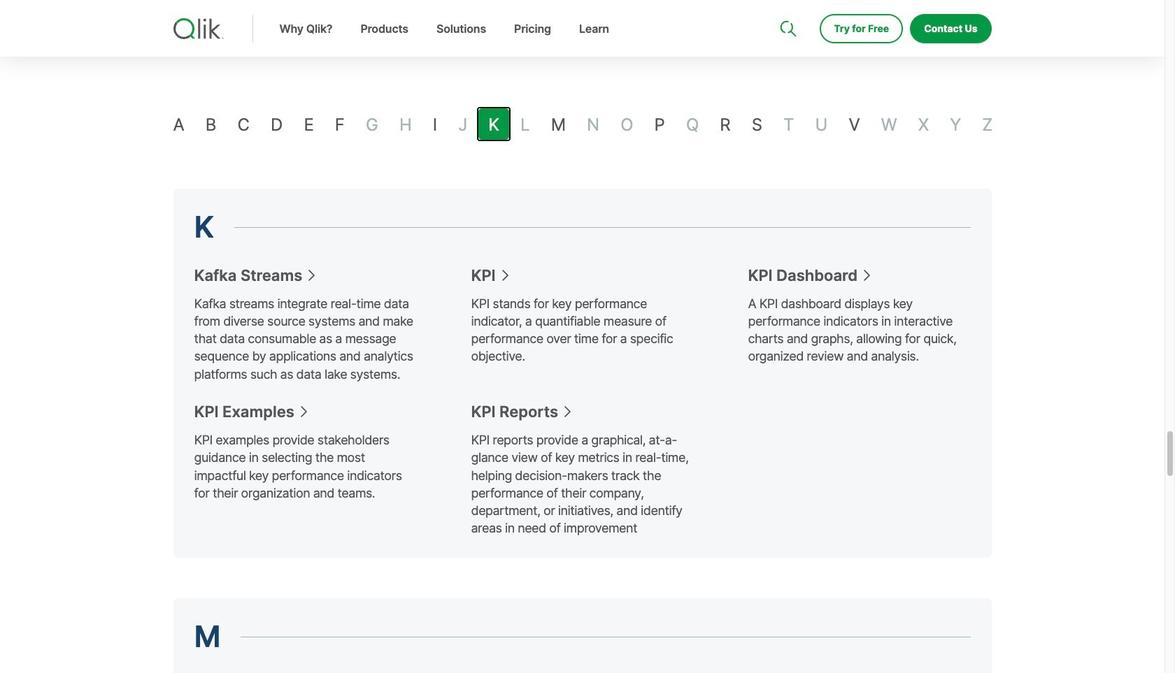 Task type: vqa. For each thing, say whether or not it's contained in the screenshot.
2nd Data Integration Platform  - Qlik image from the top of the page
no



Task type: describe. For each thing, give the bounding box(es) containing it.
qlik image
[[173, 18, 223, 39]]

company image
[[863, 0, 874, 11]]



Task type: locate. For each thing, give the bounding box(es) containing it.
support image
[[782, 0, 793, 11]]



